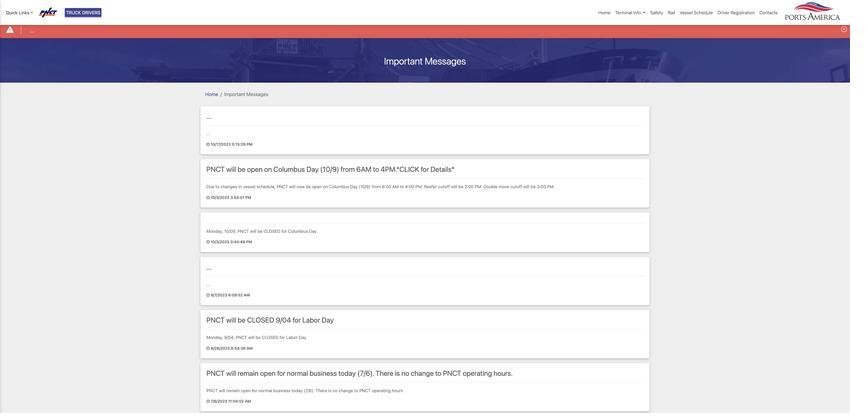 Task type: locate. For each thing, give the bounding box(es) containing it.
2 clock o image from the top
[[207, 196, 210, 200]]

driver registration
[[718, 10, 755, 15]]

0 vertical spatial home link
[[597, 7, 613, 18]]

0 vertical spatial (10/9)
[[321, 165, 339, 174]]

truck
[[66, 10, 81, 15]]

operating left the hours
[[372, 388, 391, 393]]

4pm.*click
[[381, 165, 420, 174]]

operating left hours.
[[463, 369, 493, 378]]

0 vertical spatial change
[[411, 369, 434, 378]]

be up monday, 9/04, pnct will be closed for labor day at the left bottom of page
[[238, 316, 246, 325]]

0 horizontal spatial messages
[[247, 92, 269, 97]]

open for pnct will remain open for normal business today (7/6).  there is no change to pnct operating hours
[[241, 388, 251, 393]]

0 horizontal spatial business
[[273, 388, 291, 393]]

2 10/3/2023 from the top
[[211, 240, 230, 245]]

5:15:29
[[232, 142, 246, 147]]

1 vertical spatial monday,
[[207, 335, 223, 340]]

pm right 5:15:29
[[247, 142, 253, 147]]

1 horizontal spatial from
[[372, 184, 381, 189]]

1 vertical spatial clock o image
[[207, 400, 210, 404]]

be up in
[[238, 165, 246, 174]]

clock o image left "10/17/2023"
[[207, 143, 210, 147]]

0 horizontal spatial (10/9)
[[321, 165, 339, 174]]

(10/9)
[[321, 165, 339, 174], [359, 184, 371, 189]]

clock o image left 7/6/2023
[[207, 400, 210, 404]]

1 horizontal spatial home
[[599, 10, 611, 15]]

pm
[[247, 142, 253, 147], [246, 195, 251, 200], [246, 240, 252, 245]]

1 clock o image from the top
[[207, 241, 210, 244]]

truck drivers link
[[65, 8, 102, 17]]

be down pnct will be closed 9/04 for labor day
[[256, 335, 261, 340]]

am for ...
[[244, 293, 250, 298]]

registration
[[731, 10, 755, 15]]

1 vertical spatial on
[[323, 184, 328, 189]]

1 horizontal spatial operating
[[463, 369, 493, 378]]

0 vertical spatial normal
[[287, 369, 308, 378]]

terminal
[[616, 10, 633, 15]]

0 horizontal spatial is
[[329, 388, 332, 393]]

1 vertical spatial (7/6).
[[304, 388, 315, 393]]

change
[[411, 369, 434, 378], [339, 388, 353, 393]]

am right 11:04:02
[[245, 400, 251, 404]]

normal
[[287, 369, 308, 378], [259, 388, 272, 393]]

1 horizontal spatial is
[[395, 369, 400, 378]]

there for hours.
[[376, 369, 394, 378]]

0 vertical spatial (7/6).
[[358, 369, 374, 378]]

2 horizontal spatial pm.
[[548, 184, 555, 189]]

vessel
[[680, 10, 693, 15]]

is for hours
[[329, 388, 332, 393]]

pnct will remain open for normal business today (7/6).  there is no change to pnct operating hours
[[207, 388, 403, 393]]

1 horizontal spatial no
[[402, 369, 410, 378]]

open for pnct will be open on columbus day (10/9) from 6am to 4pm.*click for details*
[[247, 165, 263, 174]]

10/09,
[[224, 229, 237, 234]]

0 horizontal spatial pm.
[[416, 184, 423, 189]]

clock o image left 8/28/2023
[[207, 347, 210, 351]]

change for hours
[[339, 388, 353, 393]]

hours
[[392, 388, 403, 393]]

2 vertical spatial closed
[[262, 335, 279, 340]]

operating for hours.
[[463, 369, 493, 378]]

there for hours
[[316, 388, 327, 393]]

clock o image left 3:44:48
[[207, 241, 210, 244]]

am
[[393, 184, 399, 189], [244, 293, 250, 298], [247, 346, 253, 351], [245, 400, 251, 404]]

remain for pnct will remain open for normal business today (7/6).  there is no change to pnct operating hours
[[227, 388, 240, 393]]

(7/6).
[[358, 369, 374, 378], [304, 388, 315, 393]]

open
[[247, 165, 263, 174], [312, 184, 322, 189], [260, 369, 276, 378], [241, 388, 251, 393]]

pm right 3:54:01
[[246, 195, 251, 200]]

0 horizontal spatial no
[[333, 388, 338, 393]]

on up 'schedule,'
[[264, 165, 272, 174]]

0 vertical spatial pm
[[247, 142, 253, 147]]

1 vertical spatial remain
[[227, 388, 240, 393]]

0 horizontal spatial (7/6).
[[304, 388, 315, 393]]

hours.
[[494, 369, 513, 378]]

important messages
[[385, 55, 466, 67], [224, 92, 269, 97]]

clock o image for 7/6/2023 11:04:02 am
[[207, 400, 210, 404]]

0 horizontal spatial there
[[316, 388, 327, 393]]

0 vertical spatial important
[[385, 55, 423, 67]]

0 vertical spatial business
[[310, 369, 337, 378]]

remain up 7/6/2023 11:04:02 am
[[227, 388, 240, 393]]

will up 'changes'
[[226, 165, 236, 174]]

0 vertical spatial 10/3/2023
[[211, 195, 230, 200]]

1 horizontal spatial important messages
[[385, 55, 466, 67]]

labor down 9/04
[[287, 335, 298, 340]]

0 horizontal spatial from
[[341, 165, 355, 174]]

0 vertical spatial clock o image
[[207, 241, 210, 244]]

rail
[[668, 10, 676, 15]]

1 horizontal spatial normal
[[287, 369, 308, 378]]

home link
[[597, 7, 613, 18], [205, 92, 218, 97]]

1 horizontal spatial important
[[385, 55, 423, 67]]

business for pnct will remain open for normal business today (7/6).  there is no change to pnct operating hours
[[273, 388, 291, 393]]

1 vertical spatial pm
[[246, 195, 251, 200]]

10/3/2023 down 'changes'
[[211, 195, 230, 200]]

0 vertical spatial on
[[264, 165, 272, 174]]

0 horizontal spatial important messages
[[224, 92, 269, 97]]

normal for pnct will remain open for normal business today (7/6).  there is no change to pnct operating hours.
[[287, 369, 308, 378]]

labor
[[303, 316, 320, 325], [287, 335, 298, 340]]

1 vertical spatial there
[[316, 388, 327, 393]]

0 vertical spatial labor
[[303, 316, 320, 325]]

3:54:01
[[231, 195, 245, 200]]

1 vertical spatial important
[[224, 92, 245, 97]]

10/3/2023
[[211, 195, 230, 200], [211, 240, 230, 245]]

0 horizontal spatial labor
[[287, 335, 298, 340]]

pm. right 2:00
[[475, 184, 483, 189]]

be left 2:00
[[459, 184, 464, 189]]

0 vertical spatial remain
[[238, 369, 259, 378]]

day
[[307, 165, 319, 174], [350, 184, 358, 189], [309, 229, 317, 234], [322, 316, 334, 325], [299, 335, 307, 340]]

1 horizontal spatial today
[[339, 369, 356, 378]]

remain for pnct will remain open for normal business today (7/6).  there is no change to pnct operating hours.
[[238, 369, 259, 378]]

1 horizontal spatial business
[[310, 369, 337, 378]]

pm for ...
[[247, 142, 253, 147]]

8/28/2023
[[211, 346, 230, 351]]

from left 6am
[[341, 165, 355, 174]]

0 vertical spatial no
[[402, 369, 410, 378]]

1 vertical spatial 10/3/2023
[[211, 240, 230, 245]]

reefer
[[425, 184, 437, 189]]

schedule,
[[257, 184, 276, 189]]

clock o image for 10/17/2023 5:15:29 pm
[[207, 143, 210, 147]]

0 vertical spatial closed
[[264, 229, 281, 234]]

6:00
[[382, 184, 392, 189]]

0 vertical spatial operating
[[463, 369, 493, 378]]

on down pnct will be open on columbus day (10/9) from 6am to 4pm.*click for details*
[[323, 184, 328, 189]]

0 vertical spatial today
[[339, 369, 356, 378]]

10/3/2023 for 3:54:01
[[211, 195, 230, 200]]

1 vertical spatial closed
[[247, 316, 274, 325]]

cutoff right reefer
[[439, 184, 450, 189]]

1 vertical spatial is
[[329, 388, 332, 393]]

1 vertical spatial (10/9)
[[359, 184, 371, 189]]

am for pnct will remain open for normal business today (7/6).  there is no change to pnct operating hours.
[[245, 400, 251, 404]]

monday, 9/04, pnct will be closed for labor day
[[207, 335, 307, 340]]

important
[[385, 55, 423, 67], [224, 92, 245, 97]]

1 10/3/2023 from the top
[[211, 195, 230, 200]]

is
[[395, 369, 400, 378], [329, 388, 332, 393]]

1 vertical spatial from
[[372, 184, 381, 189]]

0 horizontal spatial operating
[[372, 388, 391, 393]]

pnct
[[207, 165, 225, 174], [277, 184, 288, 189], [238, 229, 249, 234], [207, 316, 225, 325], [236, 335, 247, 340], [207, 369, 225, 378], [443, 369, 462, 378], [207, 388, 218, 393], [360, 388, 371, 393]]

0 vertical spatial from
[[341, 165, 355, 174]]

1 monday, from the top
[[207, 229, 223, 234]]

for
[[421, 165, 429, 174], [282, 229, 287, 234], [293, 316, 301, 325], [280, 335, 285, 340], [277, 369, 286, 378], [252, 388, 258, 393]]

cutoff
[[439, 184, 450, 189], [511, 184, 523, 189]]

to
[[373, 165, 379, 174], [216, 184, 220, 189], [400, 184, 404, 189], [436, 369, 442, 378], [355, 388, 359, 393]]

from
[[341, 165, 355, 174], [372, 184, 381, 189]]

remain
[[238, 369, 259, 378], [227, 388, 240, 393]]

messages
[[425, 55, 466, 67], [247, 92, 269, 97]]

pm. right 3:00
[[548, 184, 555, 189]]

10/17/2023
[[211, 142, 231, 147]]

due to changes in vessel schedule, pnct will now be open on columbus day (10/9) from 6:00 am to 4:00 pm.  reefer cutoff will be 2:00 pm.  double move cutoff will be 3:00 pm.
[[207, 184, 555, 189]]

today
[[339, 369, 356, 378], [292, 388, 303, 393]]

pm right 3:44:48
[[246, 240, 252, 245]]

10/3/2023 down 10/09,
[[211, 240, 230, 245]]

0 horizontal spatial today
[[292, 388, 303, 393]]

1 horizontal spatial labor
[[303, 316, 320, 325]]

on
[[264, 165, 272, 174], [323, 184, 328, 189]]

due
[[207, 184, 215, 189]]

3 clock o image from the top
[[207, 294, 210, 298]]

operating for hours
[[372, 388, 391, 393]]

1 vertical spatial home link
[[205, 92, 218, 97]]

1 horizontal spatial on
[[323, 184, 328, 189]]

pm for pnct will be open on columbus day (10/9) from 6am to 4pm.*click for details*
[[246, 195, 251, 200]]

2 clock o image from the top
[[207, 400, 210, 404]]

am right 8:09:52
[[244, 293, 250, 298]]

3:00
[[537, 184, 547, 189]]

pm. right the 4:00
[[416, 184, 423, 189]]

columbus
[[274, 165, 305, 174], [329, 184, 349, 189], [288, 229, 308, 234]]

clock o image down due
[[207, 196, 210, 200]]

will right 9/04,
[[248, 335, 255, 340]]

monday, left 10/09,
[[207, 229, 223, 234]]

closed
[[264, 229, 281, 234], [247, 316, 274, 325], [262, 335, 279, 340]]

1 horizontal spatial change
[[411, 369, 434, 378]]

close image
[[842, 26, 848, 32]]

double
[[484, 184, 498, 189]]

1 vertical spatial change
[[339, 388, 353, 393]]

monday,
[[207, 229, 223, 234], [207, 335, 223, 340]]

3 pm. from the left
[[548, 184, 555, 189]]

0 horizontal spatial change
[[339, 388, 353, 393]]

1 vertical spatial operating
[[372, 388, 391, 393]]

... inside 'alert'
[[30, 28, 34, 33]]

1 horizontal spatial pm.
[[475, 184, 483, 189]]

is for hours.
[[395, 369, 400, 378]]

monday, 10/09, pnct will be closed for columbus day
[[207, 229, 317, 234]]

1 vertical spatial normal
[[259, 388, 272, 393]]

(7/6). for hours.
[[358, 369, 374, 378]]

info
[[634, 10, 642, 15]]

1 vertical spatial no
[[333, 388, 338, 393]]

4 clock o image from the top
[[207, 347, 210, 351]]

clock o image
[[207, 143, 210, 147], [207, 196, 210, 200], [207, 294, 210, 298], [207, 347, 210, 351]]

pm.
[[416, 184, 423, 189], [475, 184, 483, 189], [548, 184, 555, 189]]

2 cutoff from the left
[[511, 184, 523, 189]]

0 vertical spatial important messages
[[385, 55, 466, 67]]

0 horizontal spatial cutoff
[[439, 184, 450, 189]]

driver
[[718, 10, 730, 15]]

0 vertical spatial there
[[376, 369, 394, 378]]

1 horizontal spatial there
[[376, 369, 394, 378]]

...
[[30, 28, 34, 33], [207, 112, 212, 120], [207, 131, 210, 136], [207, 263, 212, 271], [207, 282, 210, 287]]

2 vertical spatial pm
[[246, 240, 252, 245]]

2 monday, from the top
[[207, 335, 223, 340]]

cutoff right move
[[511, 184, 523, 189]]

there
[[376, 369, 394, 378], [316, 388, 327, 393]]

will left 3:00
[[524, 184, 530, 189]]

0 vertical spatial monday,
[[207, 229, 223, 234]]

am right 6:54:36
[[247, 346, 253, 351]]

11:04:02
[[228, 400, 244, 404]]

clock o image
[[207, 241, 210, 244], [207, 400, 210, 404]]

1 horizontal spatial messages
[[425, 55, 466, 67]]

1 clock o image from the top
[[207, 143, 210, 147]]

links
[[19, 10, 29, 15]]

8/28/2023 6:54:36 am
[[210, 346, 253, 351]]

(7/6). for hours
[[304, 388, 315, 393]]

remain down 6:54:36
[[238, 369, 259, 378]]

clock o image left 9/7/2023
[[207, 294, 210, 298]]

10/3/2023 3:44:48 pm
[[210, 240, 252, 245]]

1 vertical spatial today
[[292, 388, 303, 393]]

8:09:52
[[228, 293, 243, 298]]

monday, for monday, 10/09, pnct will be closed for columbus day
[[207, 229, 223, 234]]

0 vertical spatial is
[[395, 369, 400, 378]]

monday, up 8/28/2023
[[207, 335, 223, 340]]

clock o image for 10/3/2023 3:44:48 pm
[[207, 241, 210, 244]]

labor right 9/04
[[303, 316, 320, 325]]

1 horizontal spatial cutoff
[[511, 184, 523, 189]]

from left the "6:00"
[[372, 184, 381, 189]]

business
[[310, 369, 337, 378], [273, 388, 291, 393]]

no
[[402, 369, 410, 378], [333, 388, 338, 393]]

now
[[297, 184, 305, 189]]

closed for columbus
[[264, 229, 281, 234]]

6:54:36
[[231, 346, 246, 351]]

1 vertical spatial important messages
[[224, 92, 269, 97]]

1 vertical spatial messages
[[247, 92, 269, 97]]

1 vertical spatial business
[[273, 388, 291, 393]]

safety
[[651, 10, 664, 15]]

quick links
[[6, 10, 29, 15]]

open for pnct will remain open for normal business today (7/6).  there is no change to pnct operating hours.
[[260, 369, 276, 378]]

0 horizontal spatial normal
[[259, 388, 272, 393]]

operating
[[463, 369, 493, 378], [372, 388, 391, 393]]

1 horizontal spatial (7/6).
[[358, 369, 374, 378]]

0 vertical spatial home
[[599, 10, 611, 15]]

home
[[599, 10, 611, 15], [205, 92, 218, 97]]

0 horizontal spatial home
[[205, 92, 218, 97]]



Task type: describe. For each thing, give the bounding box(es) containing it.
0 horizontal spatial important
[[224, 92, 245, 97]]

0 horizontal spatial home link
[[205, 92, 218, 97]]

9/04
[[276, 316, 291, 325]]

be right "now" on the top
[[306, 184, 311, 189]]

clock o image for 9/7/2023 8:09:52 am
[[207, 294, 210, 298]]

closed for labor
[[262, 335, 279, 340]]

contacts link
[[758, 7, 781, 18]]

2:00
[[465, 184, 474, 189]]

will left 2:00
[[451, 184, 458, 189]]

1 cutoff from the left
[[439, 184, 450, 189]]

9/04,
[[224, 335, 235, 340]]

7/6/2023 11:04:02 am
[[210, 400, 251, 404]]

safety link
[[649, 7, 666, 18]]

will up 9/04,
[[226, 316, 236, 325]]

pnct will be open on columbus day (10/9) from 6am to 4pm.*click for details*
[[207, 165, 455, 174]]

10/3/2023 3:54:01 pm
[[210, 195, 251, 200]]

9/7/2023 8:09:52 am
[[210, 293, 250, 298]]

0 vertical spatial messages
[[425, 55, 466, 67]]

no for hours.
[[402, 369, 410, 378]]

quick links link
[[6, 9, 33, 16]]

normal for pnct will remain open for normal business today (7/6).  there is no change to pnct operating hours
[[259, 388, 272, 393]]

change for hours.
[[411, 369, 434, 378]]

changes
[[221, 184, 237, 189]]

no for hours
[[333, 388, 338, 393]]

clock o image for 8/28/2023 6:54:36 am
[[207, 347, 210, 351]]

10/3/2023 for 3:44:48
[[211, 240, 230, 245]]

driver registration link
[[716, 7, 758, 18]]

7/6/2023
[[211, 400, 227, 404]]

move
[[499, 184, 510, 189]]

4:00
[[405, 184, 415, 189]]

truck drivers
[[66, 10, 100, 15]]

pnct will be closed 9/04 for labor day
[[207, 316, 334, 325]]

will down 8/28/2023 6:54:36 am
[[226, 369, 236, 378]]

1 vertical spatial labor
[[287, 335, 298, 340]]

in
[[239, 184, 242, 189]]

9/7/2023
[[211, 293, 227, 298]]

clock o image for 10/3/2023 3:54:01 pm
[[207, 196, 210, 200]]

vessel
[[243, 184, 256, 189]]

2 vertical spatial columbus
[[288, 229, 308, 234]]

10/17/2023 5:15:29 pm
[[210, 142, 253, 147]]

... link
[[30, 27, 34, 34]]

will left "now" on the top
[[289, 184, 296, 189]]

am for pnct will be closed 9/04 for labor day
[[247, 346, 253, 351]]

be right 10/09,
[[258, 229, 263, 234]]

0 vertical spatial columbus
[[274, 165, 305, 174]]

terminal info
[[616, 10, 642, 15]]

vessel schedule link
[[678, 7, 716, 18]]

terminal info link
[[613, 7, 649, 18]]

today for pnct will remain open for normal business today (7/6).  there is no change to pnct operating hours.
[[339, 369, 356, 378]]

6am
[[357, 165, 372, 174]]

1 vertical spatial columbus
[[329, 184, 349, 189]]

am right the "6:00"
[[393, 184, 399, 189]]

vessel schedule
[[680, 10, 713, 15]]

details*
[[431, 165, 455, 174]]

1 pm. from the left
[[416, 184, 423, 189]]

1 horizontal spatial (10/9)
[[359, 184, 371, 189]]

will right 10/09,
[[250, 229, 257, 234]]

1 vertical spatial home
[[205, 92, 218, 97]]

contacts
[[760, 10, 778, 15]]

schedule
[[695, 10, 713, 15]]

drivers
[[82, 10, 100, 15]]

... alert
[[0, 22, 851, 38]]

3:44:48
[[231, 240, 245, 245]]

will up 7/6/2023
[[219, 388, 225, 393]]

be left 3:00
[[531, 184, 536, 189]]

today for pnct will remain open for normal business today (7/6).  there is no change to pnct operating hours
[[292, 388, 303, 393]]

business for pnct will remain open for normal business today (7/6).  there is no change to pnct operating hours.
[[310, 369, 337, 378]]

0 horizontal spatial on
[[264, 165, 272, 174]]

2 pm. from the left
[[475, 184, 483, 189]]

quick
[[6, 10, 18, 15]]

monday, for monday, 9/04, pnct will be closed for labor day
[[207, 335, 223, 340]]

pnct will remain open for normal business today (7/6).  there is no change to pnct operating hours.
[[207, 369, 513, 378]]

rail link
[[666, 7, 678, 18]]

1 horizontal spatial home link
[[597, 7, 613, 18]]



Task type: vqa. For each thing, say whether or not it's contained in the screenshot.
today
yes



